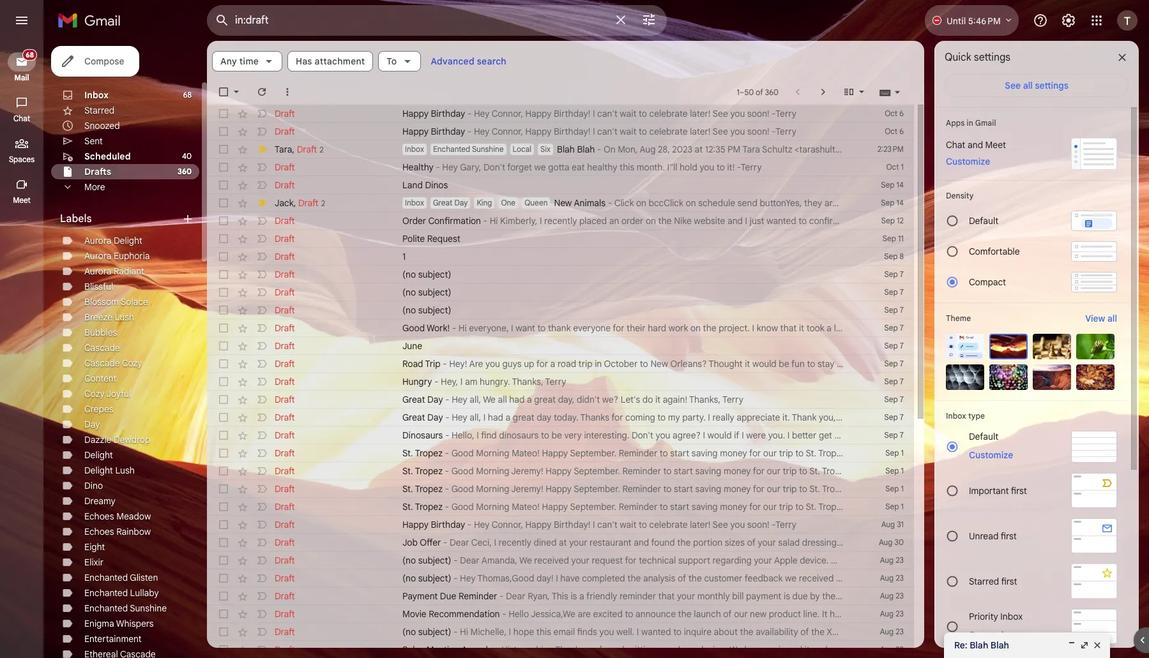 Task type: locate. For each thing, give the bounding box(es) containing it.
1 vertical spatial new
[[650, 358, 668, 370]]

:) for 18th the not important switch from the top of the page
[[906, 484, 911, 495]]

1 vertical spatial all,
[[470, 412, 481, 423]]

1 later! from the top
[[690, 108, 711, 119]]

1 vertical spatial soon!
[[747, 126, 769, 137]]

hey up the hello,
[[452, 412, 467, 423]]

360 down 40
[[178, 167, 192, 176]]

1 horizontal spatial settings
[[1035, 80, 1068, 91]]

2 st. tropez - good morning jeremy! happy september. reminder to start saving money for our trip to st. tropez in december :) terry from the top
[[402, 484, 934, 495]]

starred for starred first
[[969, 576, 999, 587]]

delight up the euphoria
[[114, 235, 142, 247]]

(no subject) - for fifth row from the bottom
[[402, 573, 460, 584]]

6 down the "select input tool" image
[[899, 109, 904, 118]]

we left gotta
[[534, 162, 546, 173]]

hey up ceci, at the bottom of page
[[474, 519, 490, 531]]

we right but
[[897, 323, 909, 334]]

aurora for aurora delight
[[84, 235, 111, 247]]

0 vertical spatial birthday
[[431, 108, 465, 119]]

2 right the jack
[[321, 198, 325, 208]]

0 vertical spatial 68
[[26, 50, 34, 59]]

labels
[[60, 213, 92, 225]]

1 aug 23 from the top
[[880, 556, 904, 565]]

you down my
[[656, 430, 670, 441]]

0 vertical spatial all,
[[470, 394, 481, 406]]

0 vertical spatial customize
[[946, 156, 990, 167]]

trip for tenth row from the bottom
[[783, 484, 797, 495]]

cascade down cascade link
[[84, 358, 120, 369]]

0 vertical spatial celebrate
[[649, 108, 688, 119]]

0 vertical spatial sunshine
[[472, 144, 504, 154]]

cozy up joyful
[[122, 358, 142, 369]]

Search in mail text field
[[235, 14, 606, 27]]

2 23 from the top
[[896, 574, 904, 583]]

3 sep 7 from the top
[[884, 305, 904, 315]]

0 vertical spatial be
[[779, 358, 789, 370]]

cascade cozy link
[[84, 358, 142, 369]]

0 horizontal spatial an
[[956, 537, 966, 549]]

recommendation
[[429, 609, 500, 620]]

morning
[[476, 448, 509, 459], [476, 466, 509, 477], [476, 484, 509, 495], [476, 501, 509, 513]]

see all settings
[[1005, 80, 1068, 91]]

oct down 2:23 pm at right top
[[886, 162, 899, 172]]

0 vertical spatial 360
[[765, 87, 779, 97]]

chat inside chat and meet customize
[[946, 139, 965, 151]]

charge
[[1002, 537, 1031, 549]]

1 vertical spatial lush
[[115, 465, 135, 476]]

pop out image
[[1079, 641, 1090, 651]]

hey for 1st row from the top of the page
[[474, 108, 490, 119]]

2 vertical spatial connor,
[[492, 519, 523, 531]]

enchanted down elixir link
[[84, 572, 128, 584]]

3 wait from the top
[[620, 519, 636, 531]]

sep 7 for eighth the not important switch from the top of the page
[[884, 305, 904, 315]]

23 for 1st row from the bottom
[[896, 645, 904, 655]]

1 vertical spatial 68
[[183, 90, 192, 100]]

lush for breeze lush
[[115, 312, 134, 323]]

meeting
[[426, 644, 459, 656]]

delight down "dazzle"
[[84, 450, 113, 461]]

all inside the see all settings button
[[1023, 80, 1033, 91]]

0 horizontal spatial at
[[559, 537, 567, 549]]

refresh image
[[255, 86, 268, 98]]

main menu image
[[14, 13, 29, 28]]

1 horizontal spatial nah
[[1011, 144, 1026, 155]]

23 for 3rd row from the bottom
[[896, 609, 904, 619]]

great for great day
[[433, 198, 452, 208]]

december for 19th the not important switch
[[858, 501, 900, 513]]

9 7 from the top
[[900, 413, 904, 422]]

1 happy birthday - hey connor, happy birthday! i can't wait to celebrate later! see you soon! -terry from the top
[[402, 108, 797, 119]]

day
[[537, 412, 551, 423]]

at right the dined
[[559, 537, 567, 549]]

16 row from the top
[[207, 373, 914, 391]]

8
[[900, 252, 904, 261]]

scheduled
[[84, 151, 131, 162]]

1 wait from the top
[[620, 108, 636, 119]]

hi down recommendation
[[460, 627, 468, 638]]

customize button up "density"
[[938, 154, 998, 169]]

meet inside chat and meet customize
[[985, 139, 1006, 151]]

soon! up job offer - dear ceci, i recently dined at your restaurant and found the portion sizes of your salad dressings to be utterly laughable. it is an insult to charge for such meager amounts of
[[747, 519, 769, 531]]

aurora radiant link
[[84, 266, 144, 277]]

2 default from the top
[[969, 431, 998, 443]]

aurora up aurora euphoria
[[84, 235, 111, 247]]

this right hope
[[536, 627, 551, 638]]

great day - hey all, i had a great day today. thanks for coming to my party. i really appreciate it. thank you, terry
[[402, 412, 859, 423]]

select input tool image
[[894, 87, 901, 97]]

row containing jack
[[207, 194, 914, 212]]

know left it's
[[1020, 627, 1041, 638]]

can't for 30th row from the bottom
[[597, 126, 618, 137]]

job offer - dear ceci, i recently dined at your restaurant and found the portion sizes of your salad dressings to be utterly laughable. it is an insult to charge for such meager amounts of 
[[402, 537, 1149, 549]]

1 vertical spatial jeremy!
[[511, 484, 543, 495]]

if left were
[[734, 430, 739, 441]]

3 row from the top
[[207, 141, 1046, 158]]

mateo! down dinosaurs
[[512, 448, 540, 459]]

our for 19th the not important switch
[[763, 501, 777, 513]]

is
[[947, 537, 953, 549]]

chat down apps on the top right of page
[[946, 139, 965, 151]]

day for great day - hey all, we all had a great day, didn't we? let's do it again! thanks, terry
[[427, 394, 443, 406]]

trip for 21th row
[[783, 466, 797, 477]]

starred up snoozed 'link'
[[84, 105, 114, 116]]

payment due reminder -
[[402, 591, 506, 602]]

confirmation
[[428, 215, 481, 227]]

delight down delight link
[[84, 465, 113, 476]]

on right product
[[879, 627, 889, 638]]

sales meeting agenda -
[[402, 644, 502, 656]]

saving
[[692, 448, 718, 459], [695, 466, 721, 477], [695, 484, 721, 495], [692, 501, 718, 513]]

sep for 16th row from the bottom
[[884, 377, 898, 386]]

23 for second row from the bottom
[[896, 627, 904, 637]]

you left well.
[[599, 627, 614, 638]]

0 vertical spatial meet
[[985, 139, 1006, 151]]

enchanted lullaby link
[[84, 588, 159, 599]]

oct for 28th row from the bottom
[[886, 162, 899, 172]]

1 for tenth row from the bottom
[[901, 484, 904, 494]]

8 7 from the top
[[900, 395, 904, 404]]

new left the orleans?
[[650, 358, 668, 370]]

navigation
[[0, 41, 45, 659]]

first right unread
[[1001, 530, 1017, 542]]

pm
[[728, 144, 741, 155]]

wait
[[620, 108, 636, 119], [620, 126, 636, 137], [620, 519, 636, 531]]

soon! for eighth row from the bottom
[[747, 519, 769, 531]]

0 vertical spatial on
[[690, 323, 701, 334]]

cascade link
[[84, 342, 120, 354]]

older image
[[817, 86, 830, 98]]

1 23 from the top
[[896, 556, 904, 565]]

oct 6 down the "select input tool" image
[[885, 109, 904, 118]]

at for 2023
[[695, 144, 703, 155]]

start for tenth row from the bottom
[[674, 484, 693, 495]]

2 vertical spatial wait
[[620, 519, 636, 531]]

an right is
[[956, 537, 966, 549]]

and left found
[[634, 537, 649, 549]]

3 soon! from the top
[[747, 519, 769, 531]]

2 morning from the top
[[476, 466, 509, 477]]

aug for second row from the bottom
[[880, 627, 894, 637]]

2 up jack , draft 2
[[320, 145, 324, 154]]

0 vertical spatial thanks,
[[512, 376, 543, 388]]

road
[[558, 358, 576, 370]]

cascade for cascade link
[[84, 342, 120, 354]]

reminder for tenth row from the bottom
[[622, 484, 661, 495]]

more image
[[281, 86, 294, 98]]

sincerely,
[[880, 430, 919, 441]]

good for 6th the not important switch from the bottom of the page
[[451, 466, 474, 477]]

1 sep 14 from the top
[[881, 180, 904, 190]]

chat and meet customize
[[946, 139, 1006, 167]]

1 cascade from the top
[[84, 342, 120, 354]]

6 23 from the top
[[896, 645, 904, 655]]

see inside button
[[1005, 80, 1021, 91]]

enchanted sunshine up gary, in the top of the page
[[433, 144, 504, 154]]

order
[[402, 215, 426, 227]]

meager
[[1069, 537, 1100, 549]]

sep for 15th row from the top
[[884, 359, 898, 369]]

2 echoes from the top
[[84, 526, 114, 538]]

sep 12
[[881, 216, 904, 225]]

2 vertical spatial later!
[[690, 519, 711, 531]]

your left salad
[[758, 537, 776, 549]]

main content
[[207, 41, 1149, 659]]

be left utterly
[[854, 537, 864, 549]]

happy birthday - hey connor, happy birthday! i can't wait to celebrate later! see you soon! -terry
[[402, 108, 797, 119], [402, 126, 797, 137], [402, 519, 797, 531]]

0 vertical spatial sep 14
[[881, 180, 904, 190]]

7 7 from the top
[[900, 377, 904, 386]]

1
[[737, 87, 740, 97], [901, 162, 904, 172], [402, 251, 406, 263], [901, 448, 904, 458], [901, 466, 904, 476], [901, 484, 904, 494], [901, 502, 904, 512]]

0 vertical spatial if
[[734, 430, 739, 441]]

drafts
[[84, 166, 111, 178]]

5 sep 7 from the top
[[884, 341, 904, 351]]

0 horizontal spatial meet
[[13, 195, 31, 205]]

1 can't from the top
[[597, 108, 618, 119]]

later! for eighth row from the bottom
[[690, 519, 711, 531]]

2 vertical spatial and
[[634, 537, 649, 549]]

bubbles link
[[84, 327, 117, 339]]

2 oct 6 from the top
[[885, 126, 904, 136]]

you right the 'are'
[[485, 358, 500, 370]]

1 vertical spatial had
[[488, 412, 503, 423]]

start for 21th row
[[674, 466, 693, 477]]

360
[[765, 87, 779, 97], [178, 167, 192, 176]]

oct 1
[[886, 162, 904, 172]]

2 vertical spatial celebrate
[[649, 519, 688, 531]]

1 horizontal spatial blah
[[974, 144, 991, 155]]

:) for 6th the not important switch from the bottom of the page
[[906, 466, 911, 477]]

9 sep 7 from the top
[[884, 413, 904, 422]]

1 vertical spatial later!
[[690, 126, 711, 137]]

23 for fifth row from the bottom
[[896, 574, 904, 583]]

can
[[929, 627, 945, 638]]

default up comfortable
[[969, 215, 998, 227]]

1 vertical spatial enchanted sunshine
[[84, 603, 167, 614]]

inbox
[[84, 89, 109, 101], [405, 144, 424, 154], [405, 198, 424, 208], [946, 411, 966, 421], [1000, 611, 1023, 622]]

you up pm at right top
[[730, 126, 745, 137]]

1 vertical spatial wait
[[620, 126, 636, 137]]

your left restaurant
[[569, 537, 587, 549]]

joyful
[[106, 388, 131, 400]]

sep 14 up sep 12
[[881, 198, 904, 208]]

0 vertical spatial new
[[554, 197, 572, 209]]

2 aurora from the top
[[84, 250, 111, 262]]

crepes
[[84, 404, 113, 415]]

2 subject) from the top
[[418, 287, 451, 298]]

3 (no subject) link from the top
[[402, 304, 844, 317]]

aurora for aurora euphoria
[[84, 250, 111, 262]]

0 vertical spatial default
[[969, 215, 998, 227]]

at
[[695, 144, 703, 155], [559, 537, 567, 549]]

on right work
[[690, 323, 701, 334]]

had down "we"
[[488, 412, 503, 423]]

8 row from the top
[[207, 230, 914, 248]]

hey up gary, in the top of the page
[[474, 126, 490, 137]]

happy birthday - hey connor, happy birthday! i can't wait to celebrate later! see you soon! -terry for 30th row from the bottom
[[402, 126, 797, 137]]

1 vertical spatial hi
[[460, 627, 468, 638]]

2 can't from the top
[[597, 126, 618, 137]]

2 blah from the left
[[974, 144, 991, 155]]

1 vertical spatial ,
[[294, 197, 296, 209]]

birthday down advanced
[[431, 108, 465, 119]]

restaurant
[[590, 537, 631, 549]]

0 vertical spatial happy birthday - hey connor, happy birthday! i can't wait to celebrate later! see you soon! -terry
[[402, 108, 797, 119]]

aurora for aurora radiant
[[84, 266, 111, 277]]

0 horizontal spatial am
[[465, 376, 477, 388]]

1 horizontal spatial new
[[650, 358, 668, 370]]

morning for 6th the not important switch from the bottom of the page
[[476, 466, 509, 477]]

1 horizontal spatial don't
[[632, 430, 653, 441]]

2 6 from the top
[[899, 126, 904, 136]]

birthday!
[[554, 108, 590, 119], [554, 126, 590, 137], [554, 519, 590, 531]]

saving for 21th row
[[695, 466, 721, 477]]

, up jack , draft 2
[[292, 143, 295, 155]]

2 inside jack , draft 2
[[321, 198, 325, 208]]

nah down gmail
[[994, 144, 1009, 155]]

hey for 14th row from the bottom
[[452, 412, 467, 423]]

hey down "search"
[[474, 108, 490, 119]]

1 vertical spatial am
[[465, 376, 477, 388]]

hi right the work!
[[458, 323, 467, 334]]

10 sep 7 from the top
[[884, 431, 904, 440]]

and down apps in gmail at the top of page
[[968, 139, 983, 151]]

great up order confirmation -
[[433, 198, 452, 208]]

1 link
[[402, 250, 844, 263]]

reminder for 9th row from the bottom of the page
[[619, 501, 657, 513]]

saving for 9th row from the bottom of the page
[[692, 501, 718, 513]]

soon! for 30th row from the bottom
[[747, 126, 769, 137]]

7 sep 7 from the top
[[884, 377, 904, 386]]

1 vertical spatial would
[[708, 430, 732, 441]]

it.
[[782, 412, 790, 423]]

on
[[690, 323, 701, 334], [879, 627, 889, 638]]

1 vertical spatial connor,
[[492, 126, 523, 137]]

at right 2023
[[695, 144, 703, 155]]

3 23 from the top
[[896, 591, 904, 601]]

great up day
[[534, 394, 556, 406]]

1 vertical spatial echoes
[[84, 526, 114, 538]]

eat
[[572, 162, 585, 173]]

, right important because you marked it as important. switch
[[294, 197, 296, 209]]

drafts link
[[84, 166, 111, 178]]

68 up 40
[[183, 90, 192, 100]]

4 sep 7 from the top
[[884, 323, 904, 333]]

dinosaurs - hello, i find dinosaurs to be very interesting. don't you agree? i would if i were you. i better get going now. sincerely, terry
[[402, 430, 942, 441]]

chat for chat and meet customize
[[946, 139, 965, 151]]

7 for 14th the not important switch from the bottom
[[900, 323, 904, 333]]

2 inside tara , draft 2
[[320, 145, 324, 154]]

morning for 7th the not important switch from the bottom
[[476, 448, 509, 459]]

a up dinosaurs
[[506, 412, 511, 423]]

new left animals
[[554, 197, 572, 209]]

elixir
[[84, 557, 104, 568]]

st. tropez - good morning mateo! happy september. reminder to start saving money for our trip to st. tropez in december :) terry up found
[[402, 501, 931, 513]]

tara , draft 2
[[275, 143, 324, 155]]

1 vertical spatial thanks,
[[689, 394, 721, 406]]

gmail image
[[57, 8, 127, 33]]

again!
[[663, 394, 687, 406]]

1 (no subject) link from the top
[[402, 268, 844, 281]]

hard
[[648, 323, 666, 334]]

good for 7th the not important switch from the bottom
[[451, 448, 474, 459]]

4 subject) from the top
[[418, 555, 451, 567]]

1 vertical spatial default
[[969, 431, 998, 443]]

the right found
[[677, 537, 691, 549]]

3 (no from the top
[[402, 305, 416, 316]]

blah down gmail
[[974, 144, 991, 155]]

know left that
[[757, 323, 778, 334]]

2 happy birthday - hey connor, happy birthday! i can't wait to celebrate later! see you soon! -terry from the top
[[402, 126, 797, 137]]

1 birthday from the top
[[431, 108, 465, 119]]

1 horizontal spatial this
[[620, 162, 634, 173]]

thanks, up party.
[[689, 394, 721, 406]]

2 for jack
[[321, 198, 325, 208]]

aurora down the aurora delight on the top
[[84, 250, 111, 262]]

eight link
[[84, 542, 105, 553]]

1 vertical spatial mateo!
[[512, 501, 540, 513]]

meet down spaces 'heading' on the top of the page
[[13, 195, 31, 205]]

blossom solace
[[84, 296, 148, 308]]

xyz
[[827, 627, 842, 638]]

1 horizontal spatial be
[[779, 358, 789, 370]]

6 sep 7 from the top
[[884, 359, 904, 369]]

blah
[[557, 144, 575, 155], [577, 144, 595, 155], [934, 144, 952, 155], [970, 640, 988, 652], [991, 640, 1009, 652]]

birthday up gary, in the top of the page
[[431, 126, 465, 137]]

0 horizontal spatial thanks,
[[512, 376, 543, 388]]

october
[[604, 358, 638, 370]]

spaces heading
[[0, 155, 43, 165]]

2 vertical spatial can't
[[597, 519, 618, 531]]

took
[[807, 323, 824, 334]]

enchanted sunshine down enchanted lullaby link
[[84, 603, 167, 614]]

starred first
[[969, 576, 1017, 587]]

1 celebrate from the top
[[649, 108, 688, 119]]

june
[[402, 340, 422, 352]]

360 right 50
[[765, 87, 779, 97]]

1 horizontal spatial meet
[[985, 139, 1006, 151]]

28,
[[658, 144, 670, 155]]

finds
[[577, 627, 597, 638]]

1 vertical spatial great
[[402, 394, 425, 406]]

first
[[1011, 485, 1027, 497], [1001, 530, 1017, 542], [1001, 576, 1017, 587]]

sales
[[402, 644, 424, 656]]

None checkbox
[[217, 107, 230, 120], [217, 143, 230, 156], [217, 590, 230, 603], [217, 644, 230, 657], [217, 107, 230, 120], [217, 143, 230, 156], [217, 590, 230, 603], [217, 644, 230, 657]]

lush
[[115, 312, 134, 323], [115, 465, 135, 476]]

sep 7 for 16th the not important switch from the bottom of the page
[[884, 287, 904, 297]]

4 7 from the top
[[900, 323, 904, 333]]

road
[[402, 358, 423, 370]]

2 row from the top
[[207, 123, 914, 141]]

chat down mail heading
[[13, 114, 30, 123]]

1 vertical spatial (no subject)
[[402, 287, 451, 298]]

2 your from the left
[[758, 537, 776, 549]]

enchanted down enchanted glisten link
[[84, 588, 128, 599]]

9 not important switch from the top
[[255, 322, 268, 335]]

to
[[639, 108, 647, 119], [639, 126, 647, 137], [717, 162, 725, 173], [537, 323, 546, 334], [640, 358, 648, 370], [807, 358, 815, 370], [657, 412, 666, 423], [541, 430, 549, 441], [660, 448, 668, 459], [795, 448, 804, 459], [663, 466, 672, 477], [799, 466, 807, 477], [663, 484, 672, 495], [799, 484, 807, 495], [660, 501, 668, 513], [795, 501, 804, 513], [639, 519, 647, 531], [843, 537, 852, 549], [992, 537, 1000, 549], [673, 627, 682, 638]]

sep 7 for 11th the not important switch from the top of the page
[[884, 359, 904, 369]]

0 vertical spatial mateo!
[[512, 448, 540, 459]]

sep 1 for tenth row from the bottom
[[885, 484, 904, 494]]

start for 9th row from the bottom of the page
[[670, 501, 689, 513]]

money for 21th row
[[724, 466, 751, 477]]

don't right gary, in the top of the page
[[484, 162, 505, 173]]

4 (no from the top
[[402, 555, 416, 567]]

guys
[[502, 358, 522, 370]]

0 vertical spatial cascade
[[84, 342, 120, 354]]

settings image
[[1061, 13, 1076, 28]]

1 mateo! from the top
[[512, 448, 540, 459]]

1 vertical spatial 360
[[178, 167, 192, 176]]

wait for 1st row from the top of the page
[[620, 108, 636, 119]]

4 row from the top
[[207, 158, 914, 176]]

echoes meadow
[[84, 511, 151, 522]]

day for great day - hey all, i had a great day today. thanks for coming to my party. i really appreciate it. thank you, terry
[[427, 412, 443, 423]]

oct for 1st row from the top of the page
[[885, 109, 898, 118]]

1 vertical spatial sep 14
[[881, 198, 904, 208]]

minimize image
[[1067, 641, 1077, 651]]

money for 20th row from the top of the page
[[720, 448, 747, 459]]

3 sep 1 from the top
[[885, 484, 904, 494]]

terry
[[776, 108, 797, 119], [776, 126, 797, 137], [741, 162, 762, 173], [997, 358, 1018, 370], [545, 376, 566, 388], [722, 394, 743, 406], [838, 412, 859, 423], [921, 430, 942, 441], [910, 448, 931, 459], [913, 466, 934, 477], [913, 484, 934, 495], [910, 501, 931, 513], [776, 519, 797, 531]]

sep for 22th row from the bottom
[[884, 270, 898, 279]]

2 sep 7 from the top
[[884, 287, 904, 297]]

blah down apps on the top right of page
[[954, 144, 972, 155]]

1 horizontal spatial enchanted sunshine
[[433, 144, 504, 154]]

our for 18th the not important switch from the top of the page
[[767, 484, 781, 495]]

10 7 from the top
[[900, 431, 904, 440]]

None checkbox
[[217, 86, 230, 98], [217, 125, 230, 138], [217, 572, 230, 585], [217, 608, 230, 621], [217, 626, 230, 639], [217, 86, 230, 98], [217, 125, 230, 138], [217, 572, 230, 585], [217, 608, 230, 621], [217, 626, 230, 639]]

money for 9th row from the bottom of the page
[[720, 501, 747, 513]]

7 for 16th the not important switch from the bottom of the page
[[900, 287, 904, 297]]

sep for 5th row
[[881, 180, 895, 190]]

can't for 1st row from the top of the page
[[597, 108, 618, 119]]

1 soon! from the top
[[747, 108, 769, 119]]

2 vertical spatial delight
[[84, 465, 113, 476]]

2 vertical spatial birthday
[[431, 519, 465, 531]]

customize button
[[938, 154, 998, 169], [961, 448, 1021, 463]]

8 sep 7 from the top
[[884, 395, 904, 404]]

0 vertical spatial settings
[[974, 51, 1011, 64]]

(no subject) - for 6th row from the bottom
[[402, 555, 460, 567]]

0 vertical spatial wait
[[620, 108, 636, 119]]

2 jeremy! from the top
[[511, 484, 543, 495]]

2 soon! from the top
[[747, 126, 769, 137]]

21 row from the top
[[207, 462, 934, 480]]

hey for 30th row from the bottom
[[474, 126, 490, 137]]

main content containing any time
[[207, 41, 1149, 659]]

7 for 15th the not important switch
[[900, 431, 904, 440]]

5 not important switch from the top
[[255, 250, 268, 263]]

see for 30th row from the bottom
[[713, 126, 728, 137]]

first for unread first
[[1001, 530, 1017, 542]]

lush down 'blossom solace'
[[115, 312, 134, 323]]

all, up the hello,
[[470, 412, 481, 423]]

dear
[[450, 537, 469, 549]]

sunshine inside row
[[472, 144, 504, 154]]

sep 14 down "oct 1"
[[881, 180, 904, 190]]

echoes rainbow link
[[84, 526, 151, 538]]

(no subject) - down offer
[[402, 555, 460, 567]]

3 aug 23 from the top
[[880, 591, 904, 601]]

0 horizontal spatial 360
[[178, 167, 192, 176]]

sep for row containing jack
[[881, 198, 895, 208]]

1 aurora from the top
[[84, 235, 111, 247]]

7 for 17th the not important switch from the bottom
[[900, 270, 904, 279]]

1 for 28th row from the bottom
[[901, 162, 904, 172]]

a left the road at bottom
[[550, 358, 555, 370]]

project.
[[719, 323, 750, 334]]

hey down hey, at bottom left
[[452, 394, 467, 406]]

1 sep 7 from the top
[[884, 270, 904, 279]]

6 for 30th row from the bottom
[[899, 126, 904, 136]]

3 later! from the top
[[690, 519, 711, 531]]

1 horizontal spatial and
[[968, 139, 983, 151]]

better
[[792, 430, 817, 441]]

their
[[627, 323, 646, 334]]

0 horizontal spatial 68
[[26, 50, 34, 59]]

row
[[207, 105, 914, 123], [207, 123, 914, 141], [207, 141, 1046, 158], [207, 158, 914, 176], [207, 176, 914, 194], [207, 194, 914, 212], [207, 212, 914, 230], [207, 230, 914, 248], [207, 248, 914, 266], [207, 266, 914, 284], [207, 284, 914, 301], [207, 301, 914, 319], [207, 319, 1149, 337], [207, 337, 914, 355], [207, 355, 1018, 373], [207, 373, 914, 391], [207, 391, 914, 409], [207, 409, 914, 427], [207, 427, 942, 445], [207, 445, 931, 462], [207, 462, 934, 480], [207, 480, 934, 498], [207, 498, 931, 516], [207, 516, 914, 534], [207, 534, 1149, 552], [207, 552, 914, 570], [207, 570, 914, 588], [207, 588, 914, 606], [207, 606, 914, 623], [207, 623, 1149, 641], [207, 641, 914, 659]]

theme element
[[946, 312, 971, 325]]

1 vertical spatial meet
[[13, 195, 31, 205]]

21 not important switch from the top
[[255, 537, 268, 549]]

1 vertical spatial birthday!
[[554, 126, 590, 137]]

great
[[534, 394, 556, 406], [513, 412, 534, 423]]

mail heading
[[0, 73, 43, 83]]

am down the 'are'
[[465, 376, 477, 388]]

0 vertical spatial enchanted sunshine
[[433, 144, 504, 154]]

inbox up let
[[1000, 611, 1023, 622]]

0 horizontal spatial nah
[[994, 144, 1009, 155]]

1 horizontal spatial if
[[1044, 627, 1049, 638]]

2 later! from the top
[[690, 126, 711, 137]]

first right the important
[[1011, 485, 1027, 497]]

3 (no subject) from the top
[[402, 305, 451, 316]]

september. for 19th the not important switch
[[570, 501, 616, 513]]

start for 20th row from the top of the page
[[670, 448, 689, 459]]

20 not important switch from the top
[[255, 519, 268, 531]]

inbox up healthy
[[405, 144, 424, 154]]

customize up "density"
[[946, 156, 990, 167]]

2 (no subject) - from the top
[[402, 573, 460, 584]]

1 (no subject) from the top
[[402, 269, 451, 280]]

22 row from the top
[[207, 480, 934, 498]]

16 not important switch from the top
[[255, 447, 268, 460]]

2 mateo! from the top
[[512, 501, 540, 513]]

2 vertical spatial aurora
[[84, 266, 111, 277]]

2 vertical spatial first
[[1001, 576, 1017, 587]]

1 all, from the top
[[470, 394, 481, 406]]

not important switch
[[255, 161, 268, 174], [255, 179, 268, 192], [255, 215, 268, 227], [255, 233, 268, 245], [255, 250, 268, 263], [255, 268, 268, 281], [255, 286, 268, 299], [255, 304, 268, 317], [255, 322, 268, 335], [255, 340, 268, 353], [255, 358, 268, 370], [255, 376, 268, 388], [255, 393, 268, 406], [255, 411, 268, 424], [255, 429, 268, 442], [255, 447, 268, 460], [255, 465, 268, 478], [255, 483, 268, 496], [255, 501, 268, 514], [255, 519, 268, 531], [255, 537, 268, 549], [255, 554, 268, 567]]

1 horizontal spatial cozy
[[122, 358, 142, 369]]

0 horizontal spatial it
[[655, 394, 661, 406]]

st.
[[402, 448, 413, 459], [806, 448, 816, 459], [402, 466, 413, 477], [809, 466, 820, 477], [402, 484, 413, 495], [809, 484, 820, 495], [402, 501, 413, 513], [806, 501, 816, 513]]

such
[[1047, 537, 1066, 549]]

68 up mail
[[26, 50, 34, 59]]

support image
[[1033, 13, 1048, 28]]

1 vertical spatial be
[[552, 430, 562, 441]]

0 vertical spatial st. tropez - good morning mateo! happy september. reminder to start saving money for our trip to st. tropez in december :) terry
[[402, 448, 931, 459]]

customize up the important
[[969, 450, 1013, 461]]

jeremy! for 6th the not important switch from the bottom of the page
[[511, 466, 543, 477]]

sep 1 for 9th row from the bottom of the page
[[885, 502, 904, 512]]

1 horizontal spatial your
[[758, 537, 776, 549]]

2 wait from the top
[[620, 126, 636, 137]]

unread first
[[969, 530, 1017, 542]]

2 connor, from the top
[[492, 126, 523, 137]]

0 vertical spatial lush
[[115, 312, 134, 323]]

3 aurora from the top
[[84, 266, 111, 277]]

(no subject) - hi michelle, i hope this email finds you well. i wanted to inquire about the availability of the xyz product on amazon. can you please let me know if it's currently in stock? th
[[402, 627, 1149, 638]]

1 default from the top
[[969, 215, 998, 227]]

oct up 2:23 pm at right top
[[885, 126, 898, 136]]

lush for delight lush
[[115, 465, 135, 476]]

1 horizontal spatial chat
[[946, 139, 965, 151]]

1 vertical spatial (no subject) link
[[402, 286, 844, 299]]

1 vertical spatial cascade
[[84, 358, 120, 369]]

great up dinosaurs
[[513, 412, 534, 423]]

jack
[[275, 197, 294, 209]]

chat inside heading
[[13, 114, 30, 123]]

2 vertical spatial happy birthday - hey connor, happy birthday! i can't wait to celebrate later! see you soon! -terry
[[402, 519, 797, 531]]

settings
[[974, 51, 1011, 64], [1035, 80, 1068, 91]]

nah
[[994, 144, 1009, 155], [1011, 144, 1026, 155]]

connor, for 30th row from the bottom
[[492, 126, 523, 137]]

had right "we"
[[509, 394, 525, 406]]



Task type: describe. For each thing, give the bounding box(es) containing it.
important first
[[969, 485, 1027, 497]]

you up re:
[[947, 627, 962, 638]]

time
[[239, 56, 259, 67]]

local
[[513, 144, 531, 154]]

25 row from the top
[[207, 534, 1149, 552]]

a down up
[[527, 394, 532, 406]]

12
[[897, 216, 904, 225]]

, for tara
[[292, 143, 295, 155]]

1 horizontal spatial 68
[[183, 90, 192, 100]]

advanced search options image
[[636, 7, 662, 33]]

14 for row containing jack
[[897, 198, 904, 208]]

27 row from the top
[[207, 570, 914, 588]]

0 vertical spatial cozy
[[122, 358, 142, 369]]

currently
[[1065, 627, 1102, 638]]

1 horizontal spatial would
[[752, 358, 777, 370]]

customize inside button
[[969, 450, 1013, 461]]

about
[[714, 627, 738, 638]]

theme
[[946, 314, 971, 323]]

1 horizontal spatial tara
[[743, 144, 760, 155]]

22 not important switch from the top
[[255, 554, 268, 567]]

proud
[[1121, 323, 1145, 334]]

sep 7 for tenth the not important switch from the bottom of the page
[[884, 395, 904, 404]]

money for tenth row from the bottom
[[724, 484, 751, 495]]

aug for fifth row from the bottom
[[880, 574, 894, 583]]

15 not important switch from the top
[[255, 429, 268, 442]]

job
[[402, 537, 418, 549]]

a left lot
[[827, 323, 832, 334]]

sep for 15th row from the bottom of the page
[[884, 395, 898, 404]]

quick settings element
[[945, 51, 1011, 74]]

1 your from the left
[[569, 537, 587, 549]]

sep 1 for 21th row
[[885, 466, 904, 476]]

sep 1 for 20th row from the top of the page
[[885, 448, 904, 458]]

customize button for default
[[961, 448, 1021, 463]]

18 not important switch from the top
[[255, 483, 268, 496]]

sep for 24th row from the bottom
[[883, 234, 896, 243]]

11 not important switch from the top
[[255, 358, 268, 370]]

radiant
[[114, 266, 144, 277]]

everyone
[[573, 323, 611, 334]]

mateo! for 19th the not important switch
[[512, 501, 540, 513]]

good for 18th the not important switch from the top of the page
[[451, 484, 474, 495]]

our for 7th the not important switch from the bottom
[[763, 448, 777, 459]]

1 vertical spatial if
[[1044, 627, 1049, 638]]

enigma
[[84, 618, 114, 630]]

14 not important switch from the top
[[255, 411, 268, 424]]

glisten
[[130, 572, 158, 584]]

inbox type element
[[946, 411, 1117, 421]]

lullaby
[[130, 588, 159, 599]]

happy birthday - hey connor, happy birthday! i can't wait to celebrate later! see you soon! -terry for eighth row from the bottom
[[402, 519, 797, 531]]

1 birthday! from the top
[[554, 108, 590, 119]]

hold
[[680, 162, 697, 173]]

interesting.
[[584, 430, 629, 441]]

birthday for 30th row from the bottom
[[431, 126, 465, 137]]

10 row from the top
[[207, 266, 914, 284]]

forget
[[507, 162, 532, 173]]

trip for 9th row from the bottom of the page
[[779, 501, 793, 513]]

meadow
[[116, 511, 151, 522]]

0 horizontal spatial be
[[552, 430, 562, 441]]

thanks
[[580, 412, 609, 423]]

blossom solace link
[[84, 296, 148, 308]]

you up sizes at bottom
[[730, 519, 745, 531]]

:) for 7th the not important switch from the bottom
[[902, 448, 908, 459]]

you right hold
[[700, 162, 714, 173]]

cascade cozy
[[84, 358, 142, 369]]

delight for delight link
[[84, 450, 113, 461]]

clear search image
[[608, 7, 634, 33]]

18 row from the top
[[207, 409, 914, 427]]

of right amounts
[[1140, 537, 1148, 549]]

1 oct 6 from the top
[[885, 109, 904, 118]]

blah up healthy - hey gary, don't forget we gotta eat healthy this month. i"ll hold you to it! -terry
[[577, 144, 595, 155]]

1 nah from the left
[[994, 144, 1009, 155]]

search in mail image
[[211, 9, 234, 32]]

1 horizontal spatial had
[[509, 394, 525, 406]]

trip for 20th row from the top of the page
[[779, 448, 793, 459]]

september. for 7th the not important switch from the bottom
[[570, 448, 616, 459]]

1 vertical spatial great
[[513, 412, 534, 423]]

close image
[[1092, 641, 1102, 651]]

aug for eighth row from the bottom
[[881, 520, 895, 530]]

0 horizontal spatial enchanted sunshine
[[84, 603, 167, 614]]

sep for 13th row from the bottom
[[884, 431, 898, 440]]

all, for i
[[470, 412, 481, 423]]

7 for 11th the not important switch from the bottom
[[900, 377, 904, 386]]

1 for 21th row
[[901, 466, 904, 476]]

december for 7th the not important switch from the bottom
[[858, 448, 900, 459]]

road trip - hey! are you guys up for a road trip in october to new orleans? thought it would be fun to stay downtown for halloween. let me know! terry
[[402, 358, 1018, 370]]

find
[[481, 430, 497, 441]]

gmail
[[975, 118, 996, 128]]

day,
[[558, 394, 574, 406]]

20 row from the top
[[207, 445, 931, 462]]

1 not important switch from the top
[[255, 161, 268, 174]]

3 not important switch from the top
[[255, 215, 268, 227]]

3 birthday! from the top
[[554, 519, 590, 531]]

echoes rainbow
[[84, 526, 151, 538]]

polite
[[402, 233, 425, 245]]

customize inside chat and meet customize
[[946, 156, 990, 167]]

9 row from the top
[[207, 248, 914, 266]]

5 aug 23 from the top
[[880, 627, 904, 637]]

0 vertical spatial this
[[620, 162, 634, 173]]

labels heading
[[60, 213, 181, 225]]

:) for 19th the not important switch
[[902, 501, 908, 513]]

1 horizontal spatial we
[[897, 323, 909, 334]]

2 horizontal spatial and
[[1084, 323, 1099, 334]]

the left project.
[[703, 323, 716, 334]]

68 inside navigation
[[26, 50, 34, 59]]

19 not important switch from the top
[[255, 501, 268, 514]]

6 not important switch from the top
[[255, 268, 268, 281]]

o
[[1147, 323, 1149, 334]]

didn't
[[577, 394, 600, 406]]

navigation containing mail
[[0, 41, 45, 659]]

2 aug 23 from the top
[[880, 574, 904, 583]]

whispers
[[116, 618, 154, 630]]

4 aug 23 from the top
[[880, 609, 904, 619]]

2 for tara
[[320, 145, 324, 154]]

first for starred first
[[1001, 576, 1017, 587]]

0 horizontal spatial and
[[634, 537, 649, 549]]

hi for hi michelle, i hope this email finds you well. i wanted to inquire about the availability of the xyz product on amazon. can you please let me know if it's currently in stock? th
[[460, 627, 468, 638]]

29 row from the top
[[207, 606, 914, 623]]

1 horizontal spatial 360
[[765, 87, 779, 97]]

23 row from the top
[[207, 498, 931, 516]]

appreciate
[[737, 412, 780, 423]]

14 for 5th row
[[897, 180, 904, 190]]

0 vertical spatial great
[[534, 394, 556, 406]]

inbox up starred link
[[84, 89, 109, 101]]

amounts
[[1102, 537, 1137, 549]]

see for eighth row from the bottom
[[713, 519, 728, 531]]

enchanted up gary, in the top of the page
[[433, 144, 470, 154]]

8 not important switch from the top
[[255, 304, 268, 317]]

13 row from the top
[[207, 319, 1149, 337]]

the right about
[[740, 627, 753, 638]]

on
[[604, 144, 615, 155]]

settings inside button
[[1035, 80, 1068, 91]]

0 vertical spatial am
[[1106, 323, 1118, 334]]

1 horizontal spatial it
[[745, 358, 750, 370]]

dreamy link
[[84, 496, 115, 507]]

all inside view all button
[[1107, 313, 1117, 324]]

blah right wrote:
[[934, 144, 952, 155]]

chat heading
[[0, 114, 43, 124]]

of right 50
[[756, 87, 763, 97]]

7 not important switch from the top
[[255, 286, 268, 299]]

sep for 18th row from the bottom
[[884, 341, 898, 351]]

1 (no from the top
[[402, 269, 416, 280]]

aurora radiant
[[84, 266, 144, 277]]

31 row from the top
[[207, 641, 914, 659]]

11 row from the top
[[207, 284, 914, 301]]

1 vertical spatial an
[[956, 537, 966, 549]]

sep 7 for 15th the not important switch
[[884, 431, 904, 440]]

23 for 4th row from the bottom
[[896, 591, 904, 601]]

advanced
[[431, 56, 474, 67]]

10 not important switch from the top
[[255, 340, 268, 353]]

28 row from the top
[[207, 588, 914, 606]]

1 blah from the left
[[954, 144, 972, 155]]

dino link
[[84, 480, 103, 492]]

euphoria
[[114, 250, 150, 262]]

day for great day
[[454, 198, 468, 208]]

you.
[[768, 430, 785, 441]]

elixir link
[[84, 557, 104, 568]]

hey for eighth row from the bottom
[[474, 519, 490, 531]]

st. tropez - good morning mateo! happy september. reminder to start saving money for our trip to st. tropez in december :) terry for 20th row from the top of the page
[[402, 448, 931, 459]]

the left xyz
[[811, 627, 825, 638]]

birthday for eighth row from the bottom
[[431, 519, 465, 531]]

1 vertical spatial this
[[536, 627, 551, 638]]

movie recommendation -
[[402, 609, 509, 620]]

attachment
[[315, 56, 365, 67]]

sep for tenth row from the bottom
[[885, 484, 899, 494]]

found
[[651, 537, 675, 549]]

important because you marked it as important. switch
[[255, 197, 268, 210]]

31
[[897, 520, 904, 530]]

st. tropez - good morning mateo! happy september. reminder to start saving money for our trip to st. tropez in december :) terry for 9th row from the bottom of the page
[[402, 501, 931, 513]]

healthy
[[402, 162, 434, 173]]

snoozed
[[84, 120, 120, 132]]

laughable.
[[895, 537, 937, 549]]

dazzle dewdrop link
[[84, 434, 150, 446]]

hungry
[[402, 376, 432, 388]]

sep for 20th row from the bottom
[[884, 305, 898, 315]]

sep for 20th row from the top of the page
[[885, 448, 899, 458]]

celebrate for 30th row from the bottom
[[649, 126, 688, 137]]

inbox down land
[[405, 198, 424, 208]]

blah down please
[[970, 640, 988, 652]]

15 row from the top
[[207, 355, 1018, 373]]

sep for 9th row from the bottom of the page
[[885, 502, 899, 512]]

0 horizontal spatial on
[[690, 323, 701, 334]]

sep 7 for 11th the not important switch from the bottom
[[884, 377, 904, 386]]

0 horizontal spatial we
[[534, 162, 546, 173]]

13 not important switch from the top
[[255, 393, 268, 406]]

dazzle
[[84, 434, 111, 446]]

aug for 6th row from the bottom
[[880, 556, 894, 565]]

1 for 9th row from the bottom of the page
[[901, 502, 904, 512]]

dinosaurs
[[499, 430, 539, 441]]

re:
[[954, 640, 967, 652]]

know!
[[971, 358, 995, 370]]

17 not important switch from the top
[[255, 465, 268, 478]]

0 vertical spatial it
[[799, 323, 804, 334]]

of right sizes at bottom
[[747, 537, 756, 549]]

1 horizontal spatial me
[[1005, 627, 1018, 638]]

3 subject) from the top
[[418, 305, 451, 316]]

0 vertical spatial delight
[[114, 235, 142, 247]]

soon! for 1st row from the top of the page
[[747, 108, 769, 119]]

eight
[[84, 542, 105, 553]]

17 row from the top
[[207, 391, 914, 409]]

echoes for echoes meadow
[[84, 511, 114, 522]]

0 horizontal spatial if
[[734, 430, 739, 441]]

1 vertical spatial cozy
[[84, 388, 105, 400]]

fun
[[791, 358, 805, 370]]

later! for 1st row from the top of the page
[[690, 108, 711, 119]]

unread
[[969, 530, 999, 542]]

customize button for chat and meet
[[938, 154, 998, 169]]

inbox type
[[946, 411, 985, 421]]

hope
[[513, 627, 534, 638]]

24 row from the top
[[207, 516, 914, 534]]

1 row from the top
[[207, 105, 914, 123]]

12:35
[[705, 144, 725, 155]]

of right lot
[[847, 323, 855, 334]]

gotta
[[548, 162, 569, 173]]

0 horizontal spatial tara
[[275, 143, 292, 155]]

breeze lush link
[[84, 312, 134, 323]]

snoozed link
[[84, 120, 120, 132]]

sep 14 for row containing jack
[[881, 198, 904, 208]]

0 horizontal spatial sunshine
[[130, 603, 167, 614]]

0 horizontal spatial me
[[956, 358, 969, 370]]

toggle split pane mode image
[[842, 86, 855, 98]]

aug for 4th row from the bottom
[[880, 591, 894, 601]]

blah up gotta
[[557, 144, 575, 155]]

celebrate for 1st row from the top of the page
[[649, 108, 688, 119]]

blah down let
[[991, 640, 1009, 652]]

1 vertical spatial on
[[879, 627, 889, 638]]

1 horizontal spatial thanks,
[[689, 394, 721, 406]]

compose button
[[51, 46, 140, 77]]

december for 6th the not important switch from the bottom of the page
[[861, 466, 904, 477]]

0 horizontal spatial don't
[[484, 162, 505, 173]]

0 horizontal spatial had
[[488, 412, 503, 423]]

type
[[968, 411, 985, 421]]

2 vertical spatial it
[[655, 394, 661, 406]]

aurora euphoria link
[[84, 250, 150, 262]]

(no subject) link for 16th the not important switch from the bottom of the page
[[402, 286, 844, 299]]

new animals -
[[554, 197, 614, 209]]

meet heading
[[0, 195, 43, 206]]

6 aug 23 from the top
[[880, 645, 904, 655]]

you
[[975, 323, 989, 334]]

work!
[[427, 323, 450, 334]]

0 vertical spatial know
[[757, 323, 778, 334]]

excellent
[[1030, 323, 1067, 334]]

dreamy
[[84, 496, 115, 507]]

december for 18th the not important switch from the top of the page
[[861, 484, 904, 495]]

going
[[834, 430, 857, 441]]

rainbow
[[116, 526, 151, 538]]

st. tropez - good morning jeremy! happy september. reminder to start saving money for our trip to st. tropez in december :) terry for 21th row
[[402, 466, 934, 477]]

0 horizontal spatial would
[[708, 430, 732, 441]]

7 for 14th the not important switch from the top
[[900, 413, 904, 422]]

priority inbox
[[969, 611, 1023, 622]]

birthday for 1st row from the top of the page
[[431, 108, 465, 119]]

more
[[84, 181, 105, 193]]

enchanted for enchanted glisten link
[[84, 572, 128, 584]]

well.
[[616, 627, 634, 638]]

queen
[[524, 198, 548, 208]]

hey left gary, in the top of the page
[[442, 162, 458, 173]]

1 horizontal spatial know
[[1020, 627, 1041, 638]]

scheduled link
[[84, 151, 131, 162]]

1 vertical spatial don't
[[632, 430, 653, 441]]

hey,
[[441, 376, 458, 388]]

2 (no from the top
[[402, 287, 416, 298]]

sep 14 for 5th row
[[881, 180, 904, 190]]

good for 19th the not important switch
[[451, 501, 474, 513]]

5 (no from the top
[[402, 573, 416, 584]]

26 row from the top
[[207, 552, 914, 570]]

row containing tara
[[207, 141, 1046, 158]]

sep 8
[[884, 252, 904, 261]]

day up "dazzle"
[[84, 419, 100, 431]]

2 birthday! from the top
[[554, 126, 590, 137]]

1 horizontal spatial an
[[1018, 323, 1028, 334]]

12 row from the top
[[207, 301, 914, 319]]

19 row from the top
[[207, 427, 942, 445]]

0 horizontal spatial new
[[554, 197, 572, 209]]

see all settings button
[[945, 74, 1129, 97]]

14 row from the top
[[207, 337, 914, 355]]

delight lush
[[84, 465, 135, 476]]

starred for starred link
[[84, 105, 114, 116]]

any time
[[220, 56, 259, 67]]

0 horizontal spatial settings
[[974, 51, 1011, 64]]

enchanted for enchanted lullaby link
[[84, 588, 128, 599]]

party.
[[682, 412, 706, 423]]

6 (no from the top
[[402, 627, 416, 638]]

stock?
[[1113, 627, 1140, 638]]

2 nah from the left
[[1011, 144, 1026, 155]]

inquire
[[684, 627, 712, 638]]

healthy
[[587, 162, 617, 173]]

sizes
[[725, 537, 745, 549]]

meet inside heading
[[13, 195, 31, 205]]

of right availability
[[800, 627, 809, 638]]

2 not important switch from the top
[[255, 179, 268, 192]]

6 subject) from the top
[[418, 627, 451, 638]]

Search in mail search field
[[207, 5, 667, 36]]

and inside chat and meet customize
[[968, 139, 983, 151]]

wait for 30th row from the bottom
[[620, 126, 636, 137]]

you down 50
[[730, 108, 745, 119]]

see for 1st row from the top of the page
[[713, 108, 728, 119]]

7 for 13th the not important switch from the bottom of the page
[[900, 341, 904, 351]]

amazon.
[[891, 627, 926, 638]]

2 horizontal spatial be
[[854, 537, 864, 549]]

5 subject) from the top
[[418, 573, 451, 584]]

aug 30
[[879, 538, 904, 547]]

7 row from the top
[[207, 212, 914, 230]]

12 not important switch from the top
[[255, 376, 268, 388]]

1 subject) from the top
[[418, 269, 451, 280]]

display density element
[[946, 191, 1117, 201]]

echoes for echoes rainbow
[[84, 526, 114, 538]]

30 row from the top
[[207, 623, 1149, 641]]

oct for 30th row from the bottom
[[885, 126, 898, 136]]

great for great day - hey all, i had a great day today. thanks for coming to my party. i really appreciate it. thank you, terry
[[402, 412, 425, 423]]

inbox left type
[[946, 411, 966, 421]]

4 not important switch from the top
[[255, 233, 268, 245]]

5 row from the top
[[207, 176, 914, 194]]

sep 7 for 17th the not important switch from the bottom
[[884, 270, 904, 279]]

enchanted for enchanted sunshine link
[[84, 603, 128, 614]]



Task type: vqa. For each thing, say whether or not it's contained in the screenshot.


